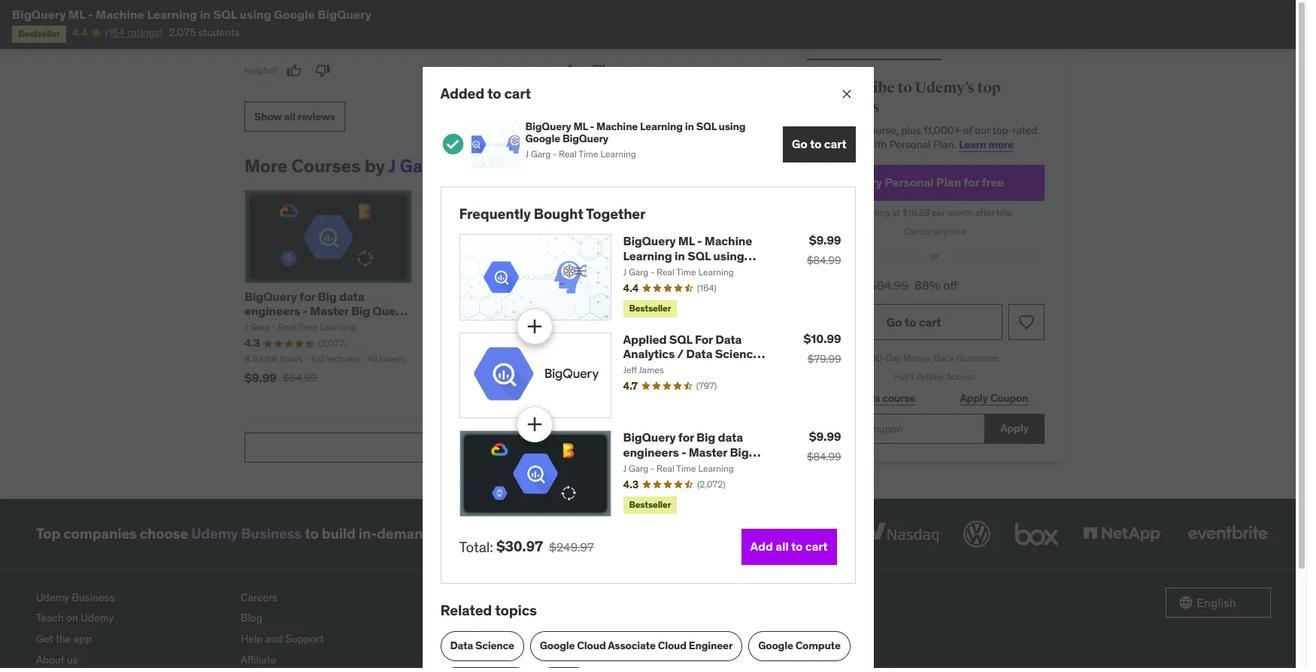 Task type: describe. For each thing, give the bounding box(es) containing it.
money-
[[904, 352, 934, 364]]

top-
[[993, 123, 1013, 137]]

internals for bestseller
[[660, 459, 709, 474]]

5.5 total hours
[[604, 353, 662, 364]]

4.4 for apache
[[604, 336, 619, 350]]

careers link
[[241, 587, 433, 608]]

4.3 for $9.99
[[245, 336, 260, 350]]

google inside bigquery ml - machine learning in sql using google bigquery
[[623, 262, 664, 277]]

1 horizontal spatial business
[[241, 525, 302, 543]]

1 vertical spatial science
[[476, 639, 515, 653]]

4.7
[[623, 379, 638, 393]]

0 horizontal spatial udemy
[[36, 591, 69, 604]]

off
[[944, 277, 958, 292]]

bought
[[534, 204, 584, 222]]

0 vertical spatial udemy
[[191, 525, 238, 543]]

learn more link
[[959, 138, 1014, 151]]

1 vertical spatial build
[[322, 525, 356, 543]]

the
[[56, 632, 71, 646]]

plus
[[902, 123, 921, 137]]

james
[[639, 364, 664, 376]]

1 horizontal spatial 4.3
[[424, 336, 440, 350]]

cart down 88%
[[919, 314, 942, 329]]

related
[[441, 601, 492, 619]]

hours for apache beam | a hands-on course to build big data pipelines
[[639, 353, 662, 364]]

applied sql for data analytics / data science with bigquery
[[623, 332, 760, 376]]

anytime
[[934, 225, 966, 237]]

back
[[934, 352, 955, 364]]

google compute
[[759, 639, 841, 653]]

google inside bigquery ml - machine learning in sql using google bigquery j garg - real time learning
[[526, 132, 561, 146]]

google cloud associate cloud engineer
[[540, 639, 733, 653]]

abuse
[[511, 440, 541, 454]]

added to cart dialog
[[423, 67, 874, 668]]

garg inside apache flink | a real time & hands-on course on flink j garg - real time learning
[[430, 322, 450, 333]]

netapp image
[[1081, 518, 1167, 551]]

on inside apache flink | a real time & hands-on course on flink j garg - real time learning
[[465, 303, 481, 318]]

apache flink | a real time & hands-on course on flink j garg - real time learning
[[424, 289, 579, 333]]

0 horizontal spatial bigquery ml - machine learning in sql using google bigquery
[[12, 7, 372, 22]]

0 vertical spatial or
[[931, 250, 940, 261]]

/
[[677, 346, 684, 361]]

total for apache flink | a real time & hands-on course on flink
[[432, 353, 450, 364]]

5.5
[[604, 353, 616, 364]]

apply button
[[985, 414, 1045, 444]]

to inside apache beam | a hands-on course to build big data pipelines
[[644, 303, 656, 318]]

all for reviews
[[284, 110, 296, 123]]

to right added
[[488, 84, 502, 102]]

for
[[695, 332, 713, 347]]

(1,659)
[[678, 337, 705, 349]]

careers
[[241, 591, 278, 604]]

show all reviews button
[[245, 102, 345, 132]]

big inside apache beam | a hands-on course to build big data pipelines
[[689, 303, 708, 318]]

topics
[[495, 601, 537, 619]]

ml inside bigquery ml - machine learning in sql using google bigquery link
[[679, 234, 695, 249]]

bigquery ml - machine learning in sql using google bigquery image
[[471, 120, 520, 168]]

business inside udemy business teach on udemy get the app about us
[[72, 591, 115, 604]]

go inside added to cart dialog
[[792, 136, 808, 151]]

add
[[751, 539, 773, 554]]

on inside udemy business teach on udemy get the app about us
[[66, 611, 78, 625]]

blog
[[241, 611, 263, 625]]

30-day money-back guarantee full lifetime access
[[871, 352, 999, 382]]

0 vertical spatial in
[[200, 7, 211, 22]]

total:
[[459, 538, 494, 556]]

course inside apache flink | a real time & hands-on course on flink j garg - real time learning
[[483, 303, 521, 318]]

on inside apache flink | a real time & hands-on course on flink j garg - real time learning
[[524, 303, 538, 318]]

skills.
[[480, 525, 519, 543]]

mark review by jairo wilmer garcia m. as helpful image
[[562, 63, 577, 78]]

sql inside applied sql for data analytics / data science with bigquery
[[670, 332, 693, 347]]

add all to cart
[[751, 539, 828, 554]]

$84.99 down 62
[[642, 371, 676, 384]]

on inside apache beam | a hands-on course to build big data pipelines
[[740, 289, 756, 304]]

science inside applied sql for data analytics / data science with bigquery
[[715, 346, 760, 361]]

levels for bigquery for big data engineers - master big query internals
[[380, 353, 405, 364]]

2 horizontal spatial for
[[964, 175, 980, 190]]

$9.99 $84.99 88% off
[[826, 276, 958, 294]]

with
[[623, 361, 650, 376]]

$79.99
[[808, 352, 842, 366]]

data inside apache beam | a hands-on course to build big data pipelines
[[711, 303, 736, 318]]

our
[[976, 123, 991, 137]]

access
[[947, 371, 976, 382]]

personal inside try personal plan for free link
[[885, 175, 934, 190]]

box image
[[1012, 518, 1063, 551]]

compute
[[796, 639, 841, 653]]

share
[[510, 632, 536, 646]]

2 cloud from the left
[[658, 639, 687, 653]]

apply for apply coupon
[[961, 392, 989, 405]]

(2,072) for $9.99
[[319, 337, 347, 349]]

google left compute
[[759, 639, 794, 653]]

all levels for bigquery for big data engineers - master big query internals
[[367, 353, 405, 364]]

applied
[[623, 332, 667, 347]]

1659 reviews element
[[678, 337, 705, 350]]

103
[[310, 353, 325, 364]]

2072 reviews element for bestseller
[[698, 478, 726, 491]]

time inside bigquery ml - machine learning in sql using google bigquery j garg - real time learning
[[579, 148, 599, 160]]

day
[[886, 352, 902, 364]]

gift
[[842, 392, 860, 405]]

starting
[[858, 207, 891, 218]]

added to cart
[[441, 84, 531, 102]]

2,075 students
[[169, 26, 240, 39]]

volkswagen image
[[961, 518, 994, 551]]

(164)
[[698, 282, 717, 293]]

top companies choose udemy business to build in-demand career skills.
[[36, 525, 519, 543]]

j inside bigquery ml - machine learning in sql using google bigquery j garg - real time learning
[[526, 148, 529, 160]]

jeff james
[[623, 364, 664, 376]]

personal
[[555, 632, 596, 646]]

full
[[895, 371, 910, 382]]

engineers for $9.99
[[245, 303, 300, 318]]

in inside bigquery ml - machine learning in sql using google bigquery
[[675, 248, 685, 263]]

hours for apache flink | a real time & hands-on course on flink
[[452, 353, 475, 364]]

frequently
[[459, 204, 531, 222]]

free
[[982, 175, 1005, 190]]

0 vertical spatial machine
[[96, 7, 144, 22]]

0 horizontal spatial data
[[450, 639, 473, 653]]

- inside bigquery ml - machine learning in sql using google bigquery
[[698, 234, 702, 249]]

reviews
[[298, 110, 335, 123]]

a for real
[[505, 289, 512, 304]]

bigquery ml - machine learning in sql using google bigquery inside added to cart dialog
[[623, 234, 753, 277]]

0 horizontal spatial flink
[[469, 289, 496, 304]]

0 vertical spatial udemy business link
[[191, 525, 302, 543]]

(164 ratings)
[[105, 26, 163, 39]]

this for gift
[[862, 392, 881, 405]]

0 vertical spatial ml
[[69, 7, 85, 22]]

bigquery for big data engineers - master big query internals for $9.99
[[245, 289, 407, 333]]

all levels for apache beam | a hands-on course to build big data pipelines
[[722, 353, 760, 364]]

to up "money-"
[[905, 314, 917, 329]]

4.3 for bestseller
[[623, 478, 639, 491]]

query for bestseller
[[623, 459, 657, 474]]

this for get
[[845, 123, 862, 137]]

data for 8.5 total hours
[[339, 289, 365, 304]]

students
[[198, 26, 240, 39]]

demand
[[377, 525, 432, 543]]

report abuse
[[475, 440, 541, 454]]

related topics
[[441, 601, 537, 619]]

1 horizontal spatial go
[[887, 314, 903, 329]]

ml inside bigquery ml - machine learning in sql using google bigquery j garg - real time learning
[[574, 119, 588, 133]]

bigquery for big data engineers - master big query internals link for $9.99
[[245, 289, 408, 333]]

google down privacy policy link
[[540, 639, 575, 653]]

2072 reviews element for $9.99
[[319, 337, 347, 350]]

sql inside bigquery ml - machine learning in sql using google bigquery j garg - real time learning
[[697, 119, 717, 133]]

master for $9.99
[[310, 303, 349, 318]]

terms privacy policy do not sell or share my personal information
[[445, 591, 596, 660]]

career
[[435, 525, 477, 543]]

udemy's
[[915, 78, 975, 97]]

by
[[365, 154, 385, 178]]

get this course, plus 11,000+ of our top-rated courses, with personal plan.
[[826, 123, 1038, 151]]

associate
[[608, 639, 656, 653]]

learn more
[[959, 138, 1014, 151]]

a for hands-
[[689, 289, 697, 304]]

0 vertical spatial using
[[240, 7, 271, 22]]

4.4 for bigquery
[[623, 281, 639, 295]]

real inside bigquery ml - machine learning in sql using google bigquery j garg - real time learning
[[559, 148, 577, 160]]

1 horizontal spatial flink
[[541, 303, 568, 318]]

privacy policy link
[[445, 608, 638, 629]]

103 lectures
[[310, 353, 360, 364]]

affiliate
[[241, 653, 276, 666]]

797 reviews element
[[697, 380, 717, 393]]

8.5
[[245, 353, 257, 364]]

0 horizontal spatial 4.4
[[72, 26, 88, 39]]

mark review by paul o. as unhelpful image
[[315, 63, 330, 78]]

$84.99 down 'gift'
[[807, 450, 842, 464]]

1 horizontal spatial data
[[686, 346, 713, 361]]

us
[[67, 653, 78, 666]]

about
[[36, 653, 65, 666]]

j garg - real time learning for '164 reviews' element
[[623, 266, 734, 277]]

course inside apache beam | a hands-on course to build big data pipelines
[[604, 303, 642, 318]]

after
[[976, 207, 995, 218]]

apache flink | a real time & hands-on course on flink link
[[424, 289, 579, 318]]

$84.99 inside the $9.99 $84.99 88% off
[[870, 277, 909, 292]]

2 horizontal spatial data
[[716, 332, 742, 347]]

build inside apache beam | a hands-on course to build big data pipelines
[[658, 303, 687, 318]]

11,000+
[[924, 123, 961, 137]]

to left in-
[[305, 525, 319, 543]]

report
[[475, 440, 509, 454]]

55
[[483, 353, 493, 364]]

1 vertical spatial go to cart button
[[826, 304, 1003, 340]]



Task type: locate. For each thing, give the bounding box(es) containing it.
4.4 left beam
[[623, 281, 639, 295]]

1 horizontal spatial hands-
[[699, 289, 740, 304]]

courses
[[292, 154, 361, 178]]

1 vertical spatial in
[[685, 119, 694, 133]]

1 horizontal spatial helpful?
[[520, 64, 554, 76]]

4.3
[[245, 336, 260, 350], [424, 336, 440, 350], [623, 478, 639, 491]]

top
[[36, 525, 60, 543]]

course up applied
[[604, 303, 642, 318]]

2 levels from the left
[[548, 353, 573, 364]]

1 vertical spatial bigquery ml - machine learning in sql using google bigquery
[[623, 234, 753, 277]]

2 all levels from the left
[[535, 353, 573, 364]]

learning
[[147, 7, 197, 22], [640, 119, 683, 133], [601, 148, 636, 160], [542, 154, 616, 178], [623, 248, 672, 263], [699, 266, 734, 277], [320, 322, 355, 333], [499, 322, 535, 333], [679, 322, 714, 333], [699, 463, 734, 474]]

apache inside apache flink | a real time & hands-on course on flink j garg - real time learning
[[424, 289, 466, 304]]

1 vertical spatial bigquery for big data engineers - master big query internals link
[[623, 430, 761, 474]]

j garg - real time learning for $9.99 2072 reviews element
[[245, 322, 355, 333]]

helpful? for mark review by jairo wilmer garcia m. as helpful icon
[[520, 64, 554, 76]]

app
[[74, 632, 91, 646]]

1 horizontal spatial hours
[[452, 353, 475, 364]]

garg
[[531, 148, 551, 160], [400, 154, 441, 178], [629, 266, 649, 277], [250, 322, 270, 333], [430, 322, 450, 333], [609, 322, 629, 333], [629, 463, 649, 474]]

google compute link
[[749, 631, 851, 661]]

hours up james
[[639, 353, 662, 364]]

flink up 55
[[469, 289, 496, 304]]

go to cart down courses
[[792, 136, 847, 151]]

all right the "62 lectures"
[[722, 353, 733, 364]]

3 levels from the left
[[735, 353, 760, 364]]

all inside "show all reviews" button
[[284, 110, 296, 123]]

sql inside bigquery ml - machine learning in sql using google bigquery
[[688, 248, 711, 263]]

a up the "(1,758)"
[[505, 289, 512, 304]]

0 horizontal spatial all
[[367, 353, 378, 364]]

this inside "get this course, plus 11,000+ of our top-rated courses, with personal plan."
[[845, 123, 862, 137]]

add all to cart button
[[742, 529, 837, 565]]

3 hours from the left
[[639, 353, 662, 364]]

1 horizontal spatial 4.4
[[604, 336, 619, 350]]

$30.97
[[497, 538, 543, 556]]

engineer
[[689, 639, 733, 653]]

data for $9.99
[[718, 430, 743, 445]]

udemy business teach on udemy get the app about us
[[36, 591, 115, 666]]

0 vertical spatial bigquery for big data engineers - master big query internals link
[[245, 289, 408, 333]]

0 horizontal spatial bigquery for big data engineers - master big query internals link
[[245, 289, 408, 333]]

a inside apache beam | a hands-on course to build big data pipelines
[[689, 289, 697, 304]]

0 vertical spatial internals
[[245, 318, 294, 333]]

apply
[[961, 392, 989, 405], [1001, 422, 1029, 435]]

all for apache flink | a real time & hands-on course on flink
[[535, 353, 546, 364]]

1 vertical spatial udemy
[[36, 591, 69, 604]]

2 vertical spatial in
[[675, 248, 685, 263]]

0 vertical spatial query
[[373, 303, 407, 318]]

machine inside bigquery ml - machine learning in sql using google bigquery
[[705, 234, 753, 249]]

engineers up 8.5 total hours
[[245, 303, 300, 318]]

for inside added to cart dialog
[[679, 430, 694, 445]]

to
[[898, 78, 913, 97], [488, 84, 502, 102], [810, 136, 822, 151], [644, 303, 656, 318], [905, 314, 917, 329], [305, 525, 319, 543], [792, 539, 803, 554]]

report abuse button
[[245, 432, 771, 463]]

4.3 inside added to cart dialog
[[623, 478, 639, 491]]

total right '8.5'
[[259, 353, 278, 364]]

1 lectures from the left
[[327, 353, 360, 364]]

all inside the add all to cart button
[[776, 539, 789, 554]]

3 total from the left
[[618, 353, 637, 364]]

1 vertical spatial 4.4
[[623, 281, 639, 295]]

build up (1,659)
[[658, 303, 687, 318]]

1 horizontal spatial course
[[604, 303, 642, 318]]

analytics
[[623, 346, 675, 361]]

apache up pipelines
[[604, 289, 646, 304]]

internals inside added to cart dialog
[[660, 459, 709, 474]]

get up courses,
[[826, 123, 843, 137]]

engineers down "4.7"
[[623, 444, 679, 459]]

this inside 'link'
[[862, 392, 881, 405]]

4.4 left (164
[[72, 26, 88, 39]]

cloud left engineer
[[658, 639, 687, 653]]

business up app
[[72, 591, 115, 604]]

0 horizontal spatial all
[[284, 110, 296, 123]]

english button
[[1166, 587, 1272, 618]]

1 horizontal spatial apache
[[604, 289, 646, 304]]

lectures for master
[[327, 353, 360, 364]]

1 vertical spatial internals
[[660, 459, 709, 474]]

or inside terms privacy policy do not sell or share my personal information
[[498, 632, 507, 646]]

information
[[445, 647, 500, 660]]

bigquery
[[12, 7, 66, 22], [318, 7, 372, 22], [526, 119, 572, 133], [563, 132, 609, 146], [623, 234, 676, 249], [666, 262, 719, 277], [245, 289, 297, 304], [653, 361, 705, 376], [623, 430, 676, 445]]

try
[[866, 175, 883, 190]]

business up careers in the left bottom of the page
[[241, 525, 302, 543]]

google
[[274, 7, 315, 22], [526, 132, 561, 146], [623, 262, 664, 277], [540, 639, 575, 653], [759, 639, 794, 653]]

more
[[989, 138, 1014, 151]]

machine down mark review by jairo wilmer garcia m. as unhelpful icon
[[597, 119, 638, 133]]

of
[[964, 123, 973, 137]]

or down "anytime"
[[931, 250, 940, 261]]

0 horizontal spatial business
[[72, 591, 115, 604]]

1 vertical spatial go
[[887, 314, 903, 329]]

a inside apache flink | a real time & hands-on course on flink j garg - real time learning
[[505, 289, 512, 304]]

2 total from the left
[[432, 353, 450, 364]]

machine inside bigquery ml - machine learning in sql using google bigquery j garg - real time learning
[[597, 119, 638, 133]]

1 vertical spatial bestseller
[[629, 303, 671, 314]]

go to cart inside added to cart dialog
[[792, 136, 847, 151]]

more
[[245, 154, 288, 178]]

0 vertical spatial go to cart button
[[783, 126, 856, 162]]

lectures down 1758 reviews element
[[495, 353, 528, 364]]

go to cart up "money-"
[[887, 314, 942, 329]]

bigquery for big data engineers - master big query internals down 797 reviews "element"
[[623, 430, 749, 474]]

udemy
[[191, 525, 238, 543], [36, 591, 69, 604], [81, 611, 114, 625]]

- inside apache flink | a real time & hands-on course on flink j garg - real time learning
[[452, 322, 456, 333]]

0 vertical spatial go to cart
[[792, 136, 847, 151]]

all levels left the '6'
[[367, 353, 405, 364]]

learn
[[959, 138, 987, 151]]

query inside added to cart dialog
[[623, 459, 657, 474]]

apache beam | a hands-on course to build big data pipelines
[[604, 289, 756, 333]]

helpful? left mark review by paul o. as helpful image
[[245, 64, 278, 76]]

1 all levels from the left
[[367, 353, 405, 364]]

blog link
[[241, 608, 433, 629]]

(797)
[[697, 380, 717, 391]]

get inside "get this course, plus 11,000+ of our top-rated courses, with personal plan."
[[826, 123, 843, 137]]

apply down coupon
[[1001, 422, 1029, 435]]

$10.99
[[804, 331, 842, 346]]

0 vertical spatial (2,072)
[[319, 337, 347, 349]]

1 apache from the left
[[424, 289, 466, 304]]

bigquery for big data engineers - master big query internals
[[245, 289, 407, 333], [623, 430, 749, 474]]

total up jeff
[[618, 353, 637, 364]]

total for apache beam | a hands-on course to build big data pipelines
[[618, 353, 637, 364]]

j garg - real time learning for 2072 reviews element for bestseller
[[623, 463, 734, 474]]

2 all from the left
[[535, 353, 546, 364]]

2 horizontal spatial total
[[618, 353, 637, 364]]

to right add at bottom right
[[792, 539, 803, 554]]

1 horizontal spatial machine
[[597, 119, 638, 133]]

all right 103 lectures
[[367, 353, 378, 364]]

go to cart button
[[783, 126, 856, 162], [826, 304, 1003, 340]]

internals for $9.99
[[245, 318, 294, 333]]

go left courses,
[[792, 136, 808, 151]]

affiliate link
[[241, 650, 433, 668]]

apache for hands-
[[424, 289, 466, 304]]

build left in-
[[322, 525, 356, 543]]

to up applied
[[644, 303, 656, 318]]

$84.99 up the $9.99 $84.99 88% off
[[807, 254, 842, 267]]

2 | from the left
[[683, 289, 687, 304]]

0 horizontal spatial helpful?
[[245, 64, 278, 76]]

bestseller for bigquery ml - machine learning in sql using google bigquery
[[629, 303, 671, 314]]

0 horizontal spatial ml
[[69, 7, 85, 22]]

0 horizontal spatial hours
[[280, 353, 303, 364]]

engineers inside added to cart dialog
[[623, 444, 679, 459]]

show all reviews
[[254, 110, 335, 123]]

total
[[259, 353, 278, 364], [432, 353, 450, 364], [618, 353, 637, 364]]

using
[[240, 7, 271, 22], [719, 119, 746, 133], [714, 248, 745, 263]]

62 lectures
[[669, 353, 715, 364]]

apache inside apache beam | a hands-on course to build big data pipelines
[[604, 289, 646, 304]]

1 all from the left
[[367, 353, 378, 364]]

course up the "(1,758)"
[[483, 303, 521, 318]]

sell
[[479, 632, 495, 646]]

1 horizontal spatial levels
[[548, 353, 573, 364]]

to left courses,
[[810, 136, 822, 151]]

1 vertical spatial 2072 reviews element
[[698, 478, 726, 491]]

lectures for course
[[682, 353, 715, 364]]

personal up $16.58
[[885, 175, 934, 190]]

2 vertical spatial ml
[[679, 234, 695, 249]]

google right 'bigquery ml - machine learning in sql using google bigquery' image
[[526, 132, 561, 146]]

2 horizontal spatial all levels
[[722, 353, 760, 364]]

2072 reviews element
[[319, 337, 347, 350], [698, 478, 726, 491]]

total right the '6'
[[432, 353, 450, 364]]

total for bigquery for big data engineers - master big query internals
[[259, 353, 278, 364]]

course inside 'link'
[[883, 392, 916, 405]]

2 vertical spatial machine
[[705, 234, 753, 249]]

2 horizontal spatial 4.4
[[623, 281, 639, 295]]

2 helpful? from the left
[[520, 64, 554, 76]]

1 vertical spatial ml
[[574, 119, 588, 133]]

8.5 total hours
[[245, 353, 303, 364]]

0 horizontal spatial (2,072)
[[319, 337, 347, 349]]

data inside added to cart dialog
[[718, 430, 743, 445]]

$84.99 left 88%
[[870, 277, 909, 292]]

$9.99
[[810, 233, 842, 248], [826, 276, 864, 294], [245, 370, 277, 385], [424, 370, 456, 385], [604, 370, 636, 385], [810, 429, 842, 444]]

2 horizontal spatial 4.3
[[623, 478, 639, 491]]

Enter Coupon text field
[[826, 414, 985, 444]]

udemy up 'teach'
[[36, 591, 69, 604]]

bigquery for big data engineers - master big query internals for bestseller
[[623, 430, 749, 474]]

master up 103 lectures
[[310, 303, 349, 318]]

$249.97
[[549, 539, 594, 555]]

get inside udemy business teach on udemy get the app about us
[[36, 632, 53, 646]]

help and support link
[[241, 629, 433, 650]]

1 vertical spatial udemy business link
[[36, 587, 229, 608]]

0 horizontal spatial a
[[505, 289, 512, 304]]

0 horizontal spatial apache
[[424, 289, 466, 304]]

2 horizontal spatial ml
[[679, 234, 695, 249]]

bigquery ml - machine learning in sql using google bigquery up 2,075
[[12, 7, 372, 22]]

cart right add at bottom right
[[806, 539, 828, 554]]

| right beam
[[683, 289, 687, 304]]

1 | from the left
[[499, 289, 502, 304]]

levels right the "62 lectures"
[[735, 353, 760, 364]]

close modal image
[[839, 86, 854, 101]]

udemy right choose
[[191, 525, 238, 543]]

cart right added
[[505, 84, 531, 102]]

(2,072)
[[319, 337, 347, 349], [698, 478, 726, 490]]

on right 'teach'
[[66, 611, 78, 625]]

all for to
[[776, 539, 789, 554]]

bigquery inside applied sql for data analytics / data science with bigquery
[[653, 361, 705, 376]]

(2,072) inside added to cart dialog
[[698, 478, 726, 490]]

apply down access
[[961, 392, 989, 405]]

j
[[526, 148, 529, 160], [388, 154, 396, 178], [623, 266, 627, 277], [245, 322, 248, 333], [424, 322, 428, 333], [604, 322, 607, 333], [623, 463, 627, 474]]

1 cloud from the left
[[577, 639, 606, 653]]

to inside subscribe to udemy's top courses
[[898, 78, 913, 97]]

using inside bigquery ml - machine learning in sql using google bigquery j garg - real time learning
[[719, 119, 746, 133]]

0 horizontal spatial 2072 reviews element
[[319, 337, 347, 350]]

teach on udemy link
[[36, 608, 229, 629]]

1 helpful? from the left
[[245, 64, 278, 76]]

1 horizontal spatial bigquery for big data engineers - master big query internals link
[[623, 430, 761, 474]]

for for bestseller
[[679, 430, 694, 445]]

garg inside bigquery ml - machine learning in sql using google bigquery j garg - real time learning
[[531, 148, 551, 160]]

or right sell
[[498, 632, 507, 646]]

1 horizontal spatial build
[[658, 303, 687, 318]]

apache for to
[[604, 289, 646, 304]]

| for beam
[[683, 289, 687, 304]]

bigquery ml - machine learning in sql using google bigquery j garg - real time learning
[[526, 119, 746, 160]]

2 horizontal spatial course
[[883, 392, 916, 405]]

all right 55 lectures at the left bottom of the page
[[535, 353, 546, 364]]

| inside apache flink | a real time & hands-on course on flink j garg - real time learning
[[499, 289, 502, 304]]

my
[[539, 632, 552, 646]]

1 horizontal spatial cloud
[[658, 639, 687, 653]]

engineers for bestseller
[[623, 444, 679, 459]]

on up the "(1,758)"
[[524, 303, 538, 318]]

all right show
[[284, 110, 296, 123]]

mark review by paul o. as helpful image
[[286, 63, 301, 78]]

frequently bought together
[[459, 204, 646, 222]]

0 vertical spatial apply
[[961, 392, 989, 405]]

try personal plan for free link
[[826, 165, 1045, 201]]

flink left &
[[541, 303, 568, 318]]

and
[[265, 632, 283, 646]]

2 apache from the left
[[604, 289, 646, 304]]

udemy up app
[[81, 611, 114, 625]]

j inside apache flink | a real time & hands-on course on flink j garg - real time learning
[[424, 322, 428, 333]]

data
[[716, 332, 742, 347], [686, 346, 713, 361], [450, 639, 473, 653]]

udemy business link up get the app 'link'
[[36, 587, 229, 608]]

bigquery for big data engineers - master big query internals link down 797 reviews "element"
[[623, 430, 761, 474]]

bigquery for big data engineers - master big query internals link up 103 at the bottom
[[245, 289, 408, 333]]

trial
[[997, 207, 1013, 218]]

all levels right 55 lectures at the left bottom of the page
[[535, 353, 573, 364]]

cloud left associate
[[577, 639, 606, 653]]

1 vertical spatial machine
[[597, 119, 638, 133]]

2 vertical spatial for
[[679, 430, 694, 445]]

hours for bigquery for big data engineers - master big query internals
[[280, 353, 303, 364]]

get left the
[[36, 632, 53, 646]]

master down 797 reviews "element"
[[689, 444, 728, 459]]

coupon
[[991, 392, 1029, 405]]

0 vertical spatial build
[[658, 303, 687, 318]]

lectures right 103 at the bottom
[[327, 353, 360, 364]]

1 vertical spatial using
[[719, 119, 746, 133]]

to left udemy's
[[898, 78, 913, 97]]

learning inside apache flink | a real time & hands-on course on flink j garg - real time learning
[[499, 322, 535, 333]]

eventbrite image
[[1185, 518, 1272, 551]]

bigquery for big data engineers - master big query internals link for bestseller
[[623, 430, 761, 474]]

3 lectures from the left
[[682, 353, 715, 364]]

hands- inside apache beam | a hands-on course to build big data pipelines
[[699, 289, 740, 304]]

bigquery for big data engineers - master big query internals up 103 at the bottom
[[245, 289, 407, 333]]

in inside bigquery ml - machine learning in sql using google bigquery j garg - real time learning
[[685, 119, 694, 133]]

1 horizontal spatial go to cart
[[887, 314, 942, 329]]

1 a from the left
[[505, 289, 512, 304]]

courses
[[826, 98, 880, 117]]

$10.99 $79.99
[[804, 331, 842, 366]]

j garg - real time learning for 1659 reviews element
[[604, 322, 714, 333]]

helpful? for mark review by paul o. as helpful image
[[245, 64, 278, 76]]

do
[[445, 632, 459, 646]]

0 horizontal spatial on
[[465, 303, 481, 318]]

3 all levels from the left
[[722, 353, 760, 364]]

google up mark review by paul o. as helpful image
[[274, 7, 315, 22]]

hands- inside apache flink | a real time & hands-on course on flink j garg - real time learning
[[424, 303, 465, 318]]

levels for apache beam | a hands-on course to build big data pipelines
[[735, 353, 760, 364]]

2 vertical spatial 4.4
[[604, 336, 619, 350]]

tab list
[[807, 23, 1063, 60]]

starting at $16.58 per month after trial cancel anytime
[[858, 207, 1013, 237]]

2 horizontal spatial levels
[[735, 353, 760, 364]]

0 vertical spatial bigquery ml - machine learning in sql using google bigquery
[[12, 7, 372, 22]]

bigquery ml - machine learning in sql using google bigquery link
[[623, 234, 757, 277]]

hands- up 6 total hours on the left
[[424, 303, 465, 318]]

(2,072) for bestseller
[[698, 478, 726, 490]]

data science
[[450, 639, 515, 653]]

query for $9.99
[[373, 303, 407, 318]]

cart down courses
[[825, 136, 847, 151]]

bigquery for big data engineers - master big query internals inside added to cart dialog
[[623, 430, 749, 474]]

real
[[559, 148, 577, 160], [456, 154, 493, 178], [657, 266, 675, 277], [515, 289, 539, 304], [278, 322, 296, 333], [458, 322, 476, 333], [637, 322, 655, 333], [657, 463, 675, 474]]

go to cart button up "money-"
[[826, 304, 1003, 340]]

0 horizontal spatial course
[[483, 303, 521, 318]]

all levels right the "62 lectures"
[[722, 353, 760, 364]]

6
[[424, 353, 430, 364]]

0 vertical spatial 2072 reviews element
[[319, 337, 347, 350]]

helpful?
[[245, 64, 278, 76], [520, 64, 554, 76]]

all right add at bottom right
[[776, 539, 789, 554]]

plan
[[937, 175, 962, 190]]

master for bestseller
[[689, 444, 728, 459]]

1 horizontal spatial total
[[432, 353, 450, 364]]

164 reviews element
[[698, 282, 717, 295]]

go to cart button down courses
[[783, 126, 856, 162]]

added
[[441, 84, 485, 102]]

for for $9.99
[[300, 289, 315, 304]]

english
[[1197, 595, 1237, 610]]

2 horizontal spatial hours
[[639, 353, 662, 364]]

1 total from the left
[[259, 353, 278, 364]]

flink
[[469, 289, 496, 304], [541, 303, 568, 318]]

all for apache beam | a hands-on course to build big data pipelines
[[722, 353, 733, 364]]

apply for apply
[[1001, 422, 1029, 435]]

0 horizontal spatial lectures
[[327, 353, 360, 364]]

levels left 5.5 at bottom left
[[548, 353, 573, 364]]

a left '164 reviews' element
[[689, 289, 697, 304]]

lectures down 1659 reviews element
[[682, 353, 715, 364]]

| for flink
[[499, 289, 502, 304]]

1 hours from the left
[[280, 353, 303, 364]]

1 horizontal spatial science
[[715, 346, 760, 361]]

hours up $9.99 $74.99
[[452, 353, 475, 364]]

2 vertical spatial using
[[714, 248, 745, 263]]

0 vertical spatial master
[[310, 303, 349, 318]]

2 hours from the left
[[452, 353, 475, 364]]

using inside bigquery ml - machine learning in sql using google bigquery
[[714, 248, 745, 263]]

all for bigquery for big data engineers - master big query internals
[[367, 353, 378, 364]]

3 all from the left
[[722, 353, 733, 364]]

helpful? left mark review by jairo wilmer garcia m. as helpful icon
[[520, 64, 554, 76]]

1 horizontal spatial lectures
[[495, 353, 528, 364]]

0 horizontal spatial build
[[322, 525, 356, 543]]

$74.99
[[462, 371, 495, 384]]

1758 reviews element
[[498, 337, 524, 350]]

2 a from the left
[[689, 289, 697, 304]]

get
[[826, 123, 843, 137], [36, 632, 53, 646]]

2 vertical spatial udemy
[[81, 611, 114, 625]]

0 horizontal spatial apply
[[961, 392, 989, 405]]

1 horizontal spatial (2,072)
[[698, 478, 726, 490]]

0 horizontal spatial levels
[[380, 353, 405, 364]]

with
[[867, 138, 887, 151]]

0 vertical spatial bestseller
[[18, 28, 60, 39]]

1 vertical spatial business
[[72, 591, 115, 604]]

bigquery ml - machine learning in sql using google bigquery
[[12, 7, 372, 22], [623, 234, 753, 277]]

google up beam
[[623, 262, 664, 277]]

choose
[[140, 525, 188, 543]]

0 vertical spatial get
[[826, 123, 843, 137]]

| inside apache beam | a hands-on course to build big data pipelines
[[683, 289, 687, 304]]

1 horizontal spatial a
[[689, 289, 697, 304]]

to inside button
[[792, 539, 803, 554]]

0 horizontal spatial internals
[[245, 318, 294, 333]]

4.4 inside added to cart dialog
[[623, 281, 639, 295]]

small image
[[1179, 595, 1194, 610]]

google cloud associate cloud engineer link
[[530, 631, 743, 661]]

personal inside "get this course, plus 11,000+ of our top-rated courses, with personal plan."
[[890, 138, 931, 151]]

hours left 103 at the bottom
[[280, 353, 303, 364]]

course down full
[[883, 392, 916, 405]]

1 horizontal spatial all
[[535, 353, 546, 364]]

master inside added to cart dialog
[[689, 444, 728, 459]]

j garg - real time learning link
[[388, 154, 616, 178]]

| up the "(1,758)"
[[499, 289, 502, 304]]

personal
[[890, 138, 931, 151], [885, 175, 934, 190]]

wishlist image
[[1018, 313, 1036, 331]]

apache up 6 total hours on the left
[[424, 289, 466, 304]]

nasdaq image
[[856, 518, 943, 551]]

$84.99 down 103 at the bottom
[[283, 371, 317, 384]]

hands- up for
[[699, 289, 740, 304]]

go up the 'day'
[[887, 314, 903, 329]]

1 levels from the left
[[380, 353, 405, 364]]

personal down plus
[[890, 138, 931, 151]]

science
[[715, 346, 760, 361], [476, 639, 515, 653]]

apply coupon
[[961, 392, 1029, 405]]

1 horizontal spatial apply
[[1001, 422, 1029, 435]]

levels left the '6'
[[380, 353, 405, 364]]

2 lectures from the left
[[495, 353, 528, 364]]

1 vertical spatial (2,072)
[[698, 478, 726, 490]]

ratings)
[[127, 26, 163, 39]]

cart inside button
[[806, 539, 828, 554]]

machine up the (164)
[[705, 234, 753, 249]]

0 horizontal spatial bigquery for big data engineers - master big query internals
[[245, 289, 407, 333]]

internals
[[245, 318, 294, 333], [660, 459, 709, 474]]

lifetime
[[912, 371, 945, 382]]

mark review by jairo wilmer garcia m. as unhelpful image
[[590, 63, 605, 78]]

bestseller for bigquery for big data engineers - master big query internals
[[629, 499, 671, 510]]

udemy business link up careers in the left bottom of the page
[[191, 525, 302, 543]]

bigquery ml - machine learning in sql using google bigquery up the (164)
[[623, 234, 753, 277]]

1 vertical spatial get
[[36, 632, 53, 646]]

machine up (164
[[96, 7, 144, 22]]

terms
[[445, 591, 474, 604]]

this right 'gift'
[[862, 392, 881, 405]]

0 horizontal spatial on
[[66, 611, 78, 625]]

this up courses,
[[845, 123, 862, 137]]

1 vertical spatial master
[[689, 444, 728, 459]]

1 vertical spatial this
[[862, 392, 881, 405]]

rated
[[1013, 123, 1038, 137]]

4.4 up 5.5 at bottom left
[[604, 336, 619, 350]]

0 vertical spatial go
[[792, 136, 808, 151]]



Task type: vqa. For each thing, say whether or not it's contained in the screenshot.
for to the middle
yes



